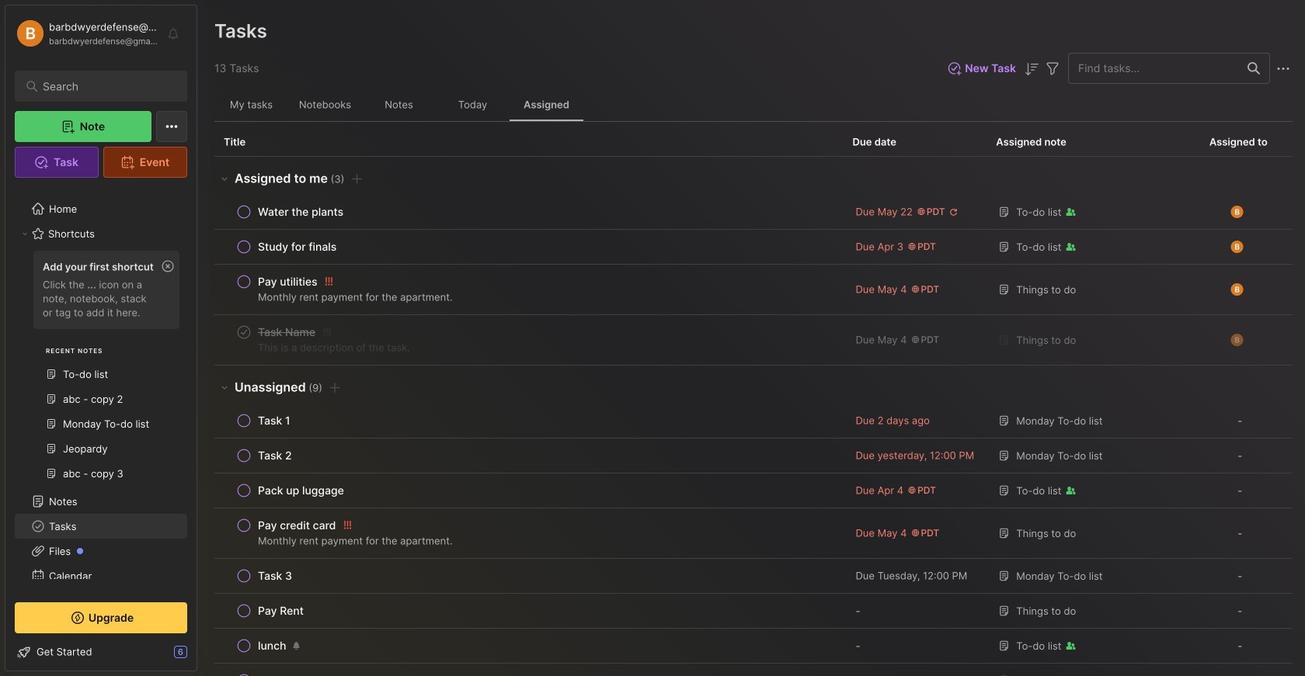 Task type: describe. For each thing, give the bounding box(es) containing it.
Account field
[[15, 18, 158, 49]]

pay rent 11 cell
[[258, 604, 304, 619]]

pack up luggage 8 cell
[[258, 483, 344, 499]]

more actions and view options image
[[1274, 59, 1293, 78]]

pay utilities 3 cell
[[258, 274, 317, 290]]

collapse unassigned image
[[218, 381, 231, 394]]

filter tasks image
[[1043, 59, 1062, 78]]

2 cell from the left
[[1184, 664, 1293, 677]]

Search text field
[[43, 79, 167, 94]]

create a task image
[[325, 379, 344, 397]]

task 2 7 cell
[[258, 448, 292, 464]]

More actions and view options field
[[1270, 59, 1293, 78]]

Find tasks… text field
[[1069, 56, 1238, 81]]

main element
[[0, 0, 202, 677]]



Task type: locate. For each thing, give the bounding box(es) containing it.
lunch 12 cell
[[258, 639, 286, 654]]

Filter tasks field
[[1043, 59, 1062, 78]]

task 1 6 cell
[[258, 413, 290, 429]]

group inside main element
[[15, 246, 187, 496]]

0 horizontal spatial cell
[[843, 664, 987, 677]]

collapse assignedtome image
[[218, 172, 231, 185]]

pay credit card 9 cell
[[258, 518, 336, 534]]

click to collapse image
[[196, 648, 208, 666]]

water the plants 1 cell
[[258, 204, 343, 220]]

group
[[15, 246, 187, 496]]

study for finals 2 cell
[[258, 239, 337, 255]]

1 horizontal spatial cell
[[1184, 664, 1293, 677]]

task name 4 cell
[[258, 325, 315, 340]]

tree inside main element
[[5, 187, 197, 677]]

Sort tasks by… field
[[1022, 59, 1041, 79]]

row group
[[214, 157, 1293, 677]]

tree
[[5, 187, 197, 677]]

None search field
[[43, 77, 167, 96]]

row
[[214, 195, 1293, 230], [224, 201, 834, 223], [214, 230, 1293, 265], [224, 236, 834, 258], [214, 265, 1293, 315], [224, 271, 834, 308], [214, 315, 1293, 366], [224, 322, 834, 359], [214, 404, 1293, 439], [224, 410, 834, 432], [214, 439, 1293, 474], [224, 445, 834, 467], [214, 474, 1293, 509], [224, 480, 834, 502], [214, 509, 1293, 559], [224, 515, 834, 552], [214, 559, 1293, 594], [224, 566, 834, 587], [214, 594, 1293, 629], [224, 600, 834, 622], [214, 629, 1293, 664], [224, 635, 834, 657], [214, 664, 1293, 677]]

Help and Learning task checklist field
[[5, 640, 197, 665]]

1 cell from the left
[[843, 664, 987, 677]]

task 3 10 cell
[[258, 569, 292, 584]]

none search field inside main element
[[43, 77, 167, 96]]

cell
[[843, 664, 987, 677], [1184, 664, 1293, 677]]

create a task image
[[348, 170, 366, 188]]



Task type: vqa. For each thing, say whether or not it's contained in the screenshot.
you've
no



